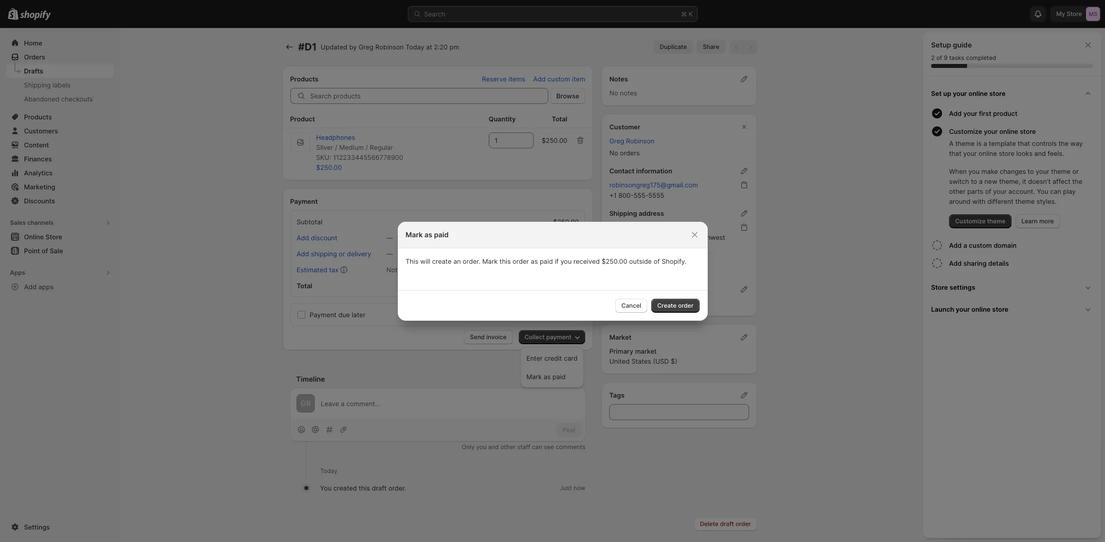 Task type: locate. For each thing, give the bounding box(es) containing it.
mark as paid
[[406, 230, 449, 239], [527, 373, 566, 381]]

this inside the "mark as paid" dialog
[[500, 257, 511, 265]]

0 vertical spatial the
[[1059, 140, 1069, 148]]

total down browse button
[[552, 115, 568, 123]]

launch your online store button
[[928, 299, 1098, 321]]

$250.00 button
[[310, 161, 348, 175]]

customize up is
[[950, 128, 983, 136]]

tasks
[[950, 54, 965, 62]]

robinson up orders at right
[[627, 137, 655, 145]]

card
[[564, 355, 578, 363]]

product
[[994, 110, 1018, 118]]

states down market on the right of page
[[632, 358, 652, 366]]

customize your online store element
[[930, 139, 1098, 229]]

robinson right by
[[376, 43, 404, 51]]

1 vertical spatial you
[[561, 257, 572, 265]]

$250.00 down washington at the right top of the page
[[602, 257, 628, 265]]

you
[[969, 168, 980, 176], [561, 257, 572, 265], [477, 444, 487, 451]]

add your first product
[[950, 110, 1018, 118]]

1 horizontal spatial order.
[[463, 257, 481, 265]]

this right an
[[500, 257, 511, 265]]

a up sharing
[[964, 242, 968, 250]]

2 no from the top
[[610, 149, 619, 157]]

you for only you and other staff can see comments
[[477, 444, 487, 451]]

today up "created"
[[320, 468, 338, 475]]

you left "created"
[[320, 485, 332, 493]]

no left orders at right
[[610, 149, 619, 157]]

1 vertical spatial other
[[501, 444, 516, 451]]

home link
[[6, 36, 114, 50]]

you down doesn't
[[1038, 188, 1049, 196]]

1 horizontal spatial that
[[1019, 140, 1031, 148]]

contact information
[[610, 167, 673, 175]]

1 / from the left
[[335, 144, 338, 152]]

enter
[[527, 355, 543, 363]]

order left if
[[513, 257, 529, 265]]

0 vertical spatial to
[[1028, 168, 1035, 176]]

mark
[[406, 230, 423, 239], [483, 257, 498, 265], [527, 373, 542, 381]]

add down subtotal at the left top of page
[[297, 234, 309, 242]]

greg for greg robinson 1600 pennsylvania avenue northwest washington dc 20500 united states
[[610, 224, 625, 232]]

will
[[421, 257, 431, 265]]

shipping address
[[610, 210, 665, 218]]

2 vertical spatial robinson
[[627, 224, 655, 232]]

0 vertical spatial this
[[500, 257, 511, 265]]

payment
[[547, 334, 572, 341]]

0 vertical spatial robinson
[[376, 43, 404, 51]]

0 vertical spatial greg
[[359, 43, 374, 51]]

paid up create
[[434, 230, 449, 239]]

online inside button
[[969, 90, 988, 98]]

1 vertical spatial that
[[950, 150, 962, 158]]

setup guide
[[932, 41, 973, 49]]

launch your online store
[[932, 306, 1009, 314]]

the
[[1059, 140, 1069, 148], [1073, 178, 1083, 186]]

updated
[[321, 43, 348, 51]]

you left make
[[969, 168, 980, 176]]

that up looks
[[1019, 140, 1031, 148]]

greg up '1600'
[[610, 224, 625, 232]]

by
[[349, 43, 357, 51]]

other
[[950, 188, 966, 196], [501, 444, 516, 451]]

add left apps on the bottom left
[[24, 283, 37, 291]]

0 horizontal spatial custom
[[548, 75, 571, 83]]

create
[[432, 257, 452, 265]]

2 vertical spatial you
[[477, 444, 487, 451]]

0 vertical spatial and
[[1035, 150, 1047, 158]]

1 — from the top
[[387, 234, 393, 242]]

2 vertical spatial a
[[964, 242, 968, 250]]

#d1 updated by greg robinson today at 2:20 pm
[[298, 41, 459, 53]]

abandoned checkouts
[[24, 95, 93, 103]]

robinson for greg robinson no orders
[[627, 137, 655, 145]]

abandoned checkouts link
[[6, 92, 114, 106]]

as inside 'button'
[[544, 373, 551, 381]]

store
[[932, 284, 949, 292]]

(usd
[[653, 358, 669, 366]]

draft inside button
[[721, 521, 735, 528]]

customize inside 'customize theme' 'link'
[[956, 218, 986, 225]]

learn more link
[[1016, 215, 1061, 229]]

customize for customize your online store
[[950, 128, 983, 136]]

quantity
[[489, 115, 516, 123]]

store down store settings button
[[993, 306, 1009, 314]]

not
[[387, 266, 398, 274]]

0 vertical spatial order.
[[463, 257, 481, 265]]

add down add discount
[[297, 250, 309, 258]]

add for add sharing details
[[950, 260, 962, 268]]

1 united from the top
[[610, 254, 630, 262]]

parts
[[968, 188, 984, 196]]

0 vertical spatial mark
[[406, 230, 423, 239]]

0 vertical spatial shipping
[[311, 250, 337, 258]]

robinson inside greg robinson 1600 pennsylvania avenue northwest washington dc 20500 united states
[[627, 224, 655, 232]]

1 horizontal spatial mark as paid
[[527, 373, 566, 381]]

custom inside "button"
[[548, 75, 571, 83]]

affect
[[1053, 178, 1071, 186]]

customize theme
[[956, 218, 1006, 225]]

delete draft order
[[700, 521, 751, 528]]

make
[[982, 168, 999, 176]]

more
[[1040, 218, 1055, 225]]

address
[[639, 210, 665, 218], [630, 286, 656, 294], [666, 300, 690, 308]]

market
[[610, 334, 632, 342]]

states inside primary market united states (usd $)
[[632, 358, 652, 366]]

1 horizontal spatial a
[[980, 178, 983, 186]]

1 vertical spatial to
[[972, 178, 978, 186]]

paid down credit
[[553, 373, 566, 381]]

online up template
[[1000, 128, 1019, 136]]

custom up browse
[[548, 75, 571, 83]]

0 horizontal spatial /
[[335, 144, 338, 152]]

1 horizontal spatial custom
[[970, 242, 993, 250]]

theme inside 'link'
[[988, 218, 1006, 225]]

1 vertical spatial custom
[[970, 242, 993, 250]]

order.
[[463, 257, 481, 265], [389, 485, 407, 493]]

0 vertical spatial —
[[387, 234, 393, 242]]

2 — from the top
[[387, 250, 393, 258]]

0 vertical spatial payment
[[290, 198, 318, 206]]

1 horizontal spatial this
[[500, 257, 511, 265]]

shipping down "discount"
[[311, 250, 337, 258]]

1 vertical spatial can
[[532, 444, 543, 451]]

1 vertical spatial no
[[610, 149, 619, 157]]

address down 'shopify.'
[[666, 300, 690, 308]]

theme right a
[[956, 140, 976, 148]]

0 vertical spatial you
[[969, 168, 980, 176]]

way
[[1071, 140, 1084, 148]]

store down add your first product button
[[1021, 128, 1037, 136]]

theme down different
[[988, 218, 1006, 225]]

greg robinson 1600 pennsylvania avenue northwest washington dc 20500 united states
[[610, 224, 726, 262]]

add
[[534, 75, 546, 83], [950, 110, 962, 118], [297, 234, 309, 242], [950, 242, 962, 250], [297, 250, 309, 258], [950, 260, 962, 268], [24, 283, 37, 291]]

silver
[[316, 144, 333, 152]]

order inside button
[[736, 521, 751, 528]]

#d1
[[298, 41, 317, 53]]

to up parts
[[972, 178, 978, 186]]

payment due later
[[310, 311, 366, 319]]

1 vertical spatial a
[[980, 178, 983, 186]]

1 vertical spatial order
[[679, 302, 694, 309]]

2 states from the top
[[632, 358, 652, 366]]

around
[[950, 198, 971, 206]]

1 horizontal spatial other
[[950, 188, 966, 196]]

your
[[954, 90, 968, 98], [964, 110, 978, 118], [985, 128, 998, 136], [964, 150, 978, 158], [1036, 168, 1050, 176], [994, 188, 1007, 196], [956, 306, 971, 314]]

mark as paid dialog
[[0, 222, 1106, 321]]

order. inside the "mark as paid" dialog
[[463, 257, 481, 265]]

store inside launch your online store button
[[993, 306, 1009, 314]]

1 horizontal spatial you
[[1038, 188, 1049, 196]]

you right if
[[561, 257, 572, 265]]

2 vertical spatial mark
[[527, 373, 542, 381]]

store up product
[[990, 90, 1006, 98]]

1 vertical spatial shipping
[[610, 210, 638, 218]]

/ down the headphones link on the left top
[[335, 144, 338, 152]]

delivery
[[347, 250, 371, 258]]

robinson inside the 'greg robinson no orders'
[[627, 137, 655, 145]]

payment up subtotal at the left top of page
[[290, 198, 318, 206]]

greg inside greg robinson 1600 pennsylvania avenue northwest washington dc 20500 united states
[[610, 224, 625, 232]]

2 vertical spatial paid
[[553, 373, 566, 381]]

a
[[984, 140, 988, 148], [980, 178, 983, 186], [964, 242, 968, 250]]

online inside button
[[972, 306, 991, 314]]

this
[[406, 257, 419, 265]]

controls
[[1033, 140, 1057, 148]]

calculated
[[400, 266, 431, 274]]

add down 'up'
[[950, 110, 962, 118]]

paid left if
[[540, 257, 553, 265]]

pennsylvania
[[627, 234, 667, 242]]

1 vertical spatial address
[[630, 286, 656, 294]]

mark down enter
[[527, 373, 542, 381]]

1 vertical spatial mark
[[483, 257, 498, 265]]

sales
[[10, 219, 26, 227]]

it
[[1023, 178, 1027, 186]]

0 vertical spatial paid
[[434, 230, 449, 239]]

no left notes
[[610, 89, 619, 97]]

add right mark add a custom domain as done icon at the right top
[[950, 242, 962, 250]]

2 vertical spatial order
[[736, 521, 751, 528]]

mark add a custom domain as done image
[[932, 240, 944, 252]]

and down controls
[[1035, 150, 1047, 158]]

1 vertical spatial or
[[339, 250, 345, 258]]

a inside a theme is a template that controls the way that your online store looks and feels.
[[984, 140, 988, 148]]

your down is
[[964, 150, 978, 158]]

add for add a custom domain
[[950, 242, 962, 250]]

tags
[[610, 392, 625, 400]]

0 horizontal spatial a
[[964, 242, 968, 250]]

add right items
[[534, 75, 546, 83]]

customize your online store button
[[950, 123, 1098, 139]]

0 vertical spatial custom
[[548, 75, 571, 83]]

2 horizontal spatial a
[[984, 140, 988, 148]]

a right is
[[984, 140, 988, 148]]

1 horizontal spatial and
[[1035, 150, 1047, 158]]

2 horizontal spatial you
[[969, 168, 980, 176]]

your up template
[[985, 128, 998, 136]]

billing
[[610, 286, 629, 294]]

0 horizontal spatial mark as paid
[[406, 230, 449, 239]]

1 horizontal spatial the
[[1073, 178, 1083, 186]]

now
[[574, 485, 586, 492]]

discounts
[[24, 197, 55, 205]]

or left delivery
[[339, 250, 345, 258]]

1 horizontal spatial can
[[1051, 188, 1062, 196]]

is
[[977, 140, 982, 148]]

channels
[[27, 219, 54, 227]]

total down add shipping or delivery button
[[297, 282, 312, 290]]

customize
[[950, 128, 983, 136], [956, 218, 986, 225]]

1 horizontal spatial you
[[561, 257, 572, 265]]

mark inside 'button'
[[527, 373, 542, 381]]

0 vertical spatial shipping
[[24, 81, 51, 89]]

1 horizontal spatial mark
[[483, 257, 498, 265]]

1 vertical spatial today
[[320, 468, 338, 475]]

/ up 112233445566778900
[[366, 144, 368, 152]]

or up play
[[1073, 168, 1080, 176]]

— for add shipping or delivery
[[387, 250, 393, 258]]

1 states from the top
[[632, 254, 652, 262]]

1 vertical spatial greg
[[610, 137, 625, 145]]

0 vertical spatial customize
[[950, 128, 983, 136]]

of down new
[[986, 188, 992, 196]]

add for add your first product
[[950, 110, 962, 118]]

payment left due
[[310, 311, 337, 319]]

menu
[[524, 350, 581, 385]]

shipping down 800-
[[610, 210, 638, 218]]

0 vertical spatial that
[[1019, 140, 1031, 148]]

states down dc on the top right
[[632, 254, 652, 262]]

1 horizontal spatial draft
[[721, 521, 735, 528]]

0 horizontal spatial shipping
[[311, 250, 337, 258]]

headphones silver / medium / regular sku: 112233445566778900
[[316, 134, 403, 162]]

1 vertical spatial draft
[[721, 521, 735, 528]]

2 vertical spatial address
[[666, 300, 690, 308]]

today
[[406, 43, 425, 51], [320, 468, 338, 475]]

add right mark add sharing details as done image
[[950, 260, 962, 268]]

when
[[950, 168, 967, 176]]

shipping down billing address
[[638, 300, 664, 308]]

collect
[[525, 334, 545, 341]]

mark up this
[[406, 230, 423, 239]]

add sharing details
[[950, 260, 1010, 268]]

contact
[[610, 167, 635, 175]]

customize inside "customize your online store" button
[[950, 128, 983, 136]]

create
[[658, 302, 677, 309]]

draft right "created"
[[372, 485, 387, 493]]

as left if
[[531, 257, 538, 265]]

your right launch on the right of page
[[956, 306, 971, 314]]

mark add sharing details as done image
[[932, 258, 944, 270]]

can down affect
[[1051, 188, 1062, 196]]

order right the create
[[679, 302, 694, 309]]

apps button
[[6, 266, 114, 280]]

greg right by
[[359, 43, 374, 51]]

shipping
[[24, 81, 51, 89], [610, 210, 638, 218]]

1 vertical spatial the
[[1073, 178, 1083, 186]]

sharing
[[964, 260, 987, 268]]

1 horizontal spatial shipping
[[610, 210, 638, 218]]

later
[[352, 311, 366, 319]]

custom inside button
[[970, 242, 993, 250]]

0 vertical spatial united
[[610, 254, 630, 262]]

united down washington at the right top of the page
[[610, 254, 630, 262]]

primary market united states (usd $)
[[610, 348, 678, 366]]

this right "created"
[[359, 485, 370, 493]]

as up will on the top of the page
[[425, 230, 433, 239]]

the up "feels."
[[1059, 140, 1069, 148]]

1 vertical spatial robinson
[[627, 137, 655, 145]]

and
[[1035, 150, 1047, 158], [489, 444, 499, 451]]

robinson up pennsylvania
[[627, 224, 655, 232]]

and inside a theme is a template that controls the way that your online store looks and feels.
[[1035, 150, 1047, 158]]

0 vertical spatial other
[[950, 188, 966, 196]]

0 vertical spatial today
[[406, 43, 425, 51]]

1 vertical spatial united
[[610, 358, 630, 366]]

guide
[[954, 41, 973, 49]]

store down template
[[1000, 150, 1015, 158]]

united down 'primary'
[[610, 358, 630, 366]]

0 horizontal spatial draft
[[372, 485, 387, 493]]

timeline
[[296, 375, 325, 384]]

order right delete
[[736, 521, 751, 528]]

the inside when you make changes to your theme or switch to a new theme, it doesn't affect the other parts of your account. you can play around with different theme styles.
[[1073, 178, 1083, 186]]

1 vertical spatial —
[[387, 250, 393, 258]]

of right the 2
[[937, 54, 943, 62]]

1 vertical spatial of
[[986, 188, 992, 196]]

0 vertical spatial no
[[610, 89, 619, 97]]

1 horizontal spatial order
[[679, 302, 694, 309]]

mark as paid up will on the top of the page
[[406, 230, 449, 239]]

20500
[[659, 244, 679, 252]]

robinson for greg robinson 1600 pennsylvania avenue northwest washington dc 20500 united states
[[627, 224, 655, 232]]

online inside a theme is a template that controls the way that your online store looks and feels.
[[979, 150, 998, 158]]

0 vertical spatial a
[[984, 140, 988, 148]]

can inside when you make changes to your theme or switch to a new theme, it doesn't affect the other parts of your account. you can play around with different theme styles.
[[1051, 188, 1062, 196]]

greg inside the 'greg robinson no orders'
[[610, 137, 625, 145]]

mark as paid down the enter credit card at the bottom of the page
[[527, 373, 566, 381]]

mark as paid button
[[524, 369, 581, 385]]

custom up add sharing details
[[970, 242, 993, 250]]

create order button
[[652, 299, 700, 313]]

mark right an
[[483, 257, 498, 265]]

you inside when you make changes to your theme or switch to a new theme, it doesn't affect the other parts of your account. you can play around with different theme styles.
[[969, 168, 980, 176]]

$250.00 down browse button
[[542, 137, 568, 145]]

the inside a theme is a template that controls the way that your online store looks and feels.
[[1059, 140, 1069, 148]]

customize down with
[[956, 218, 986, 225]]

that down a
[[950, 150, 962, 158]]

1 horizontal spatial or
[[1073, 168, 1080, 176]]

other left staff
[[501, 444, 516, 451]]

⌘
[[681, 10, 687, 18]]

1 vertical spatial total
[[297, 282, 312, 290]]

to up doesn't
[[1028, 168, 1035, 176]]

0 vertical spatial order
[[513, 257, 529, 265]]

0 horizontal spatial today
[[320, 468, 338, 475]]

you right only on the bottom
[[477, 444, 487, 451]]

custom
[[548, 75, 571, 83], [970, 242, 993, 250]]

0 vertical spatial can
[[1051, 188, 1062, 196]]

you inside the "mark as paid" dialog
[[561, 257, 572, 265]]

your up doesn't
[[1036, 168, 1050, 176]]

other inside when you make changes to your theme or switch to a new theme, it doesn't affect the other parts of your account. you can play around with different theme styles.
[[950, 188, 966, 196]]

avatar with initials g r image
[[296, 395, 315, 413]]

same as shipping address
[[610, 300, 690, 308]]

$250.00 down sku:
[[316, 164, 342, 172]]

as down the enter credit card at the bottom of the page
[[544, 373, 551, 381]]

online down is
[[979, 150, 998, 158]]

add sharing details button
[[950, 255, 1098, 273]]

add inside "button"
[[24, 283, 37, 291]]

address up same as shipping address
[[630, 286, 656, 294]]

greg for greg robinson no orders
[[610, 137, 625, 145]]

0 vertical spatial you
[[1038, 188, 1049, 196]]

headphones link
[[316, 134, 355, 142]]

0 horizontal spatial and
[[489, 444, 499, 451]]

2 horizontal spatial mark
[[527, 373, 542, 381]]

2 united from the top
[[610, 358, 630, 366]]

0 vertical spatial draft
[[372, 485, 387, 493]]

online down settings
[[972, 306, 991, 314]]

add for add shipping or delivery
[[297, 250, 309, 258]]

the up play
[[1073, 178, 1083, 186]]

1 vertical spatial mark as paid
[[527, 373, 566, 381]]

add for add discount
[[297, 234, 309, 242]]

1 horizontal spatial total
[[552, 115, 568, 123]]

1 vertical spatial order.
[[389, 485, 407, 493]]

address down "5555"
[[639, 210, 665, 218]]

notes
[[610, 75, 628, 83]]

1 horizontal spatial to
[[1028, 168, 1035, 176]]

shipping down drafts
[[24, 81, 51, 89]]

0 horizontal spatial order
[[513, 257, 529, 265]]

online inside button
[[1000, 128, 1019, 136]]

no
[[610, 89, 619, 97], [610, 149, 619, 157]]

a left new
[[980, 178, 983, 186]]

and right only on the bottom
[[489, 444, 499, 451]]

order. for an
[[463, 257, 481, 265]]

1 horizontal spatial today
[[406, 43, 425, 51]]

0 vertical spatial mark as paid
[[406, 230, 449, 239]]

today left "at"
[[406, 43, 425, 51]]

can left the see
[[532, 444, 543, 451]]

0 horizontal spatial you
[[320, 485, 332, 493]]

shipping for shipping address
[[610, 210, 638, 218]]

your inside button
[[954, 90, 968, 98]]

of down dc on the top right
[[654, 257, 660, 265]]

add inside "button"
[[534, 75, 546, 83]]

0 horizontal spatial or
[[339, 250, 345, 258]]

1 vertical spatial shipping
[[638, 300, 664, 308]]

your right 'up'
[[954, 90, 968, 98]]

created
[[334, 485, 357, 493]]



Task type: describe. For each thing, give the bounding box(es) containing it.
switch
[[950, 178, 970, 186]]

create order
[[658, 302, 694, 309]]

you inside when you make changes to your theme or switch to a new theme, it doesn't affect the other parts of your account. you can play around with different theme styles.
[[1038, 188, 1049, 196]]

0 horizontal spatial to
[[972, 178, 978, 186]]

account.
[[1009, 188, 1036, 196]]

apps
[[38, 283, 54, 291]]

domain
[[994, 242, 1017, 250]]

1 vertical spatial this
[[359, 485, 370, 493]]

browse button
[[551, 88, 586, 104]]

feels.
[[1048, 150, 1065, 158]]

customer
[[610, 123, 641, 131]]

a inside button
[[964, 242, 968, 250]]

comments
[[556, 444, 586, 451]]

add for add apps
[[24, 283, 37, 291]]

0 horizontal spatial total
[[297, 282, 312, 290]]

menu containing enter credit card
[[524, 350, 581, 385]]

settings
[[950, 284, 976, 292]]

theme,
[[1000, 178, 1021, 186]]

you for when you make changes to your theme or switch to a new theme, it doesn't affect the other parts of your account. you can play around with different theme styles.
[[969, 168, 980, 176]]

1 no from the top
[[610, 89, 619, 97]]

of inside the "mark as paid" dialog
[[654, 257, 660, 265]]

share button
[[697, 40, 726, 54]]

store settings button
[[928, 277, 1098, 299]]

1 horizontal spatial of
[[937, 54, 943, 62]]

reserve
[[482, 75, 507, 83]]

robinson inside #d1 updated by greg robinson today at 2:20 pm
[[376, 43, 404, 51]]

+1 800-555-5555
[[610, 192, 665, 200]]

orders link
[[6, 50, 114, 64]]

800-
[[619, 192, 634, 200]]

different
[[988, 198, 1014, 206]]

address for shipping address
[[639, 210, 665, 218]]

orders
[[24, 53, 45, 61]]

united inside primary market united states (usd $)
[[610, 358, 630, 366]]

or inside add shipping or delivery button
[[339, 250, 345, 258]]

0 horizontal spatial other
[[501, 444, 516, 451]]

add a custom domain
[[950, 242, 1017, 250]]

cancel
[[622, 302, 642, 309]]

1 vertical spatial and
[[489, 444, 499, 451]]

add shipping or delivery button
[[291, 247, 377, 261]]

$)
[[671, 358, 678, 366]]

theme down account.
[[1016, 198, 1036, 206]]

address for billing address
[[630, 286, 656, 294]]

a inside when you make changes to your theme or switch to a new theme, it doesn't affect the other parts of your account. you can play around with different theme styles.
[[980, 178, 983, 186]]

this will create an order. mark this order as paid if you received $250.00 outside of shopify.
[[406, 257, 687, 265]]

new
[[985, 178, 998, 186]]

no inside the 'greg robinson no orders'
[[610, 149, 619, 157]]

customize for customize theme
[[956, 218, 986, 225]]

greg inside #d1 updated by greg robinson today at 2:20 pm
[[359, 43, 374, 51]]

k
[[689, 10, 693, 18]]

abandoned
[[24, 95, 59, 103]]

duplicate button
[[654, 40, 693, 54]]

order inside button
[[679, 302, 694, 309]]

only you and other staff can see comments
[[462, 444, 586, 451]]

5555
[[649, 192, 665, 200]]

shopify.
[[662, 257, 687, 265]]

duplicate
[[660, 43, 687, 51]]

$250.00 inside button
[[316, 164, 342, 172]]

of inside when you make changes to your theme or switch to a new theme, it doesn't affect the other parts of your account. you can play around with different theme styles.
[[986, 188, 992, 196]]

collect payment
[[525, 334, 572, 341]]

add custom item
[[534, 75, 586, 83]]

your inside button
[[985, 128, 998, 136]]

1 horizontal spatial shipping
[[638, 300, 664, 308]]

mark as paid inside 'button'
[[527, 373, 566, 381]]

united inside greg robinson 1600 pennsylvania avenue northwest washington dc 20500 united states
[[610, 254, 630, 262]]

learn more
[[1022, 218, 1055, 225]]

add discount button
[[291, 231, 344, 245]]

setup guide dialog
[[924, 32, 1102, 539]]

theme inside a theme is a template that controls the way that your online store looks and feels.
[[956, 140, 976, 148]]

store inside a theme is a template that controls the way that your online store looks and feels.
[[1000, 150, 1015, 158]]

112233445566778900
[[333, 154, 403, 162]]

shipping inside button
[[311, 250, 337, 258]]

orders
[[620, 149, 640, 157]]

theme up affect
[[1052, 168, 1071, 176]]

2 of 9 tasks completed
[[932, 54, 997, 62]]

your left the first
[[964, 110, 978, 118]]

doesn't
[[1029, 178, 1052, 186]]

mark as paid inside dialog
[[406, 230, 449, 239]]

discount
[[311, 234, 338, 242]]

or inside when you make changes to your theme or switch to a new theme, it doesn't affect the other parts of your account. you can play around with different theme styles.
[[1073, 168, 1080, 176]]

your up different
[[994, 188, 1007, 196]]

add shipping or delivery
[[297, 250, 371, 258]]

subtotal
[[297, 218, 323, 226]]

payment for payment due later
[[310, 311, 337, 319]]

delete
[[700, 521, 719, 528]]

discounts link
[[6, 194, 114, 208]]

greg robinson no orders
[[610, 137, 655, 157]]

store inside the set up your online store button
[[990, 90, 1006, 98]]

1 vertical spatial you
[[320, 485, 332, 493]]

reserve items button
[[476, 72, 532, 86]]

billing address
[[610, 286, 656, 294]]

your inside a theme is a template that controls the way that your online store looks and feels.
[[964, 150, 978, 158]]

states inside greg robinson 1600 pennsylvania avenue northwest washington dc 20500 united states
[[632, 254, 652, 262]]

+1
[[610, 192, 617, 200]]

sales channels
[[10, 219, 54, 227]]

— for add discount
[[387, 234, 393, 242]]

payment for payment
[[290, 198, 318, 206]]

paid inside 'button'
[[553, 373, 566, 381]]

add custom item button
[[528, 72, 592, 86]]

due
[[339, 311, 350, 319]]

up
[[944, 90, 952, 98]]

notes
[[620, 89, 638, 97]]

set up your online store button
[[928, 83, 1098, 105]]

robinsongreg175@gmail.com
[[610, 181, 698, 189]]

⌘ k
[[681, 10, 693, 18]]

$250.00 inside the "mark as paid" dialog
[[602, 257, 628, 265]]

add your first product button
[[950, 105, 1098, 123]]

at
[[426, 43, 432, 51]]

store inside "customize your online store" button
[[1021, 128, 1037, 136]]

credit
[[545, 355, 562, 363]]

add for add custom item
[[534, 75, 546, 83]]

add discount
[[297, 234, 338, 242]]

shipping for shipping labels
[[24, 81, 51, 89]]

$250.00 up if
[[554, 218, 579, 226]]

0 horizontal spatial can
[[532, 444, 543, 451]]

Leave a comment... text field
[[321, 399, 580, 409]]

northwest
[[693, 234, 726, 242]]

an
[[454, 257, 461, 265]]

template
[[990, 140, 1017, 148]]

drafts link
[[6, 64, 114, 78]]

1 vertical spatial paid
[[540, 257, 553, 265]]

2 / from the left
[[366, 144, 368, 152]]

shopify image
[[20, 10, 51, 20]]

order. for draft
[[389, 485, 407, 493]]

dc
[[648, 244, 657, 252]]

0 vertical spatial total
[[552, 115, 568, 123]]

looks
[[1017, 150, 1033, 158]]

today inside #d1 updated by greg robinson today at 2:20 pm
[[406, 43, 425, 51]]

9
[[945, 54, 948, 62]]

2:20
[[434, 43, 448, 51]]

as right same
[[629, 300, 636, 308]]

details
[[989, 260, 1010, 268]]

add apps button
[[6, 280, 114, 294]]

0 horizontal spatial that
[[950, 150, 962, 158]]



Task type: vqa. For each thing, say whether or not it's contained in the screenshot.
second / from the left
yes



